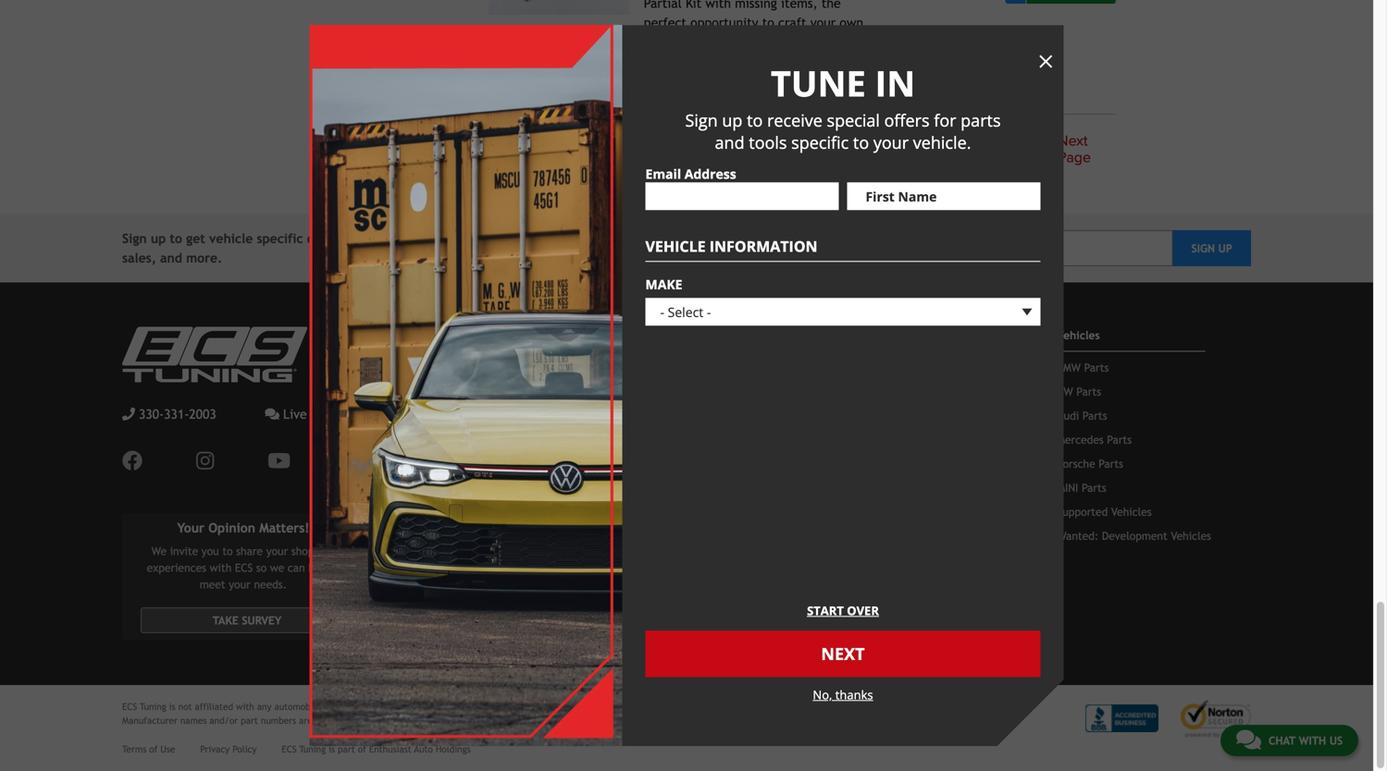 Task type: locate. For each thing, give the bounding box(es) containing it.
0 horizontal spatial of
[[149, 745, 158, 755]]

tuning inside ecs tuning is not affiliated with any automobile manufacturers. manufacturer names and/or part numbers are used only for identification purposes.
[[140, 702, 166, 713]]

1 horizontal spatial is
[[329, 745, 335, 755]]

330-331-2003
[[139, 407, 216, 422]]

account right create
[[707, 361, 746, 374]]

0 vertical spatial tuning
[[140, 702, 166, 713]]

you
[[202, 545, 219, 558]]

for
[[934, 109, 957, 132], [357, 716, 369, 727]]

my left cart
[[625, 409, 638, 422]]

0 vertical spatial for
[[934, 109, 957, 132]]

to left get
[[170, 231, 182, 246]]

ecs up manufacturer
[[122, 702, 137, 713]]

manufacturers.
[[324, 702, 388, 713]]

blog
[[430, 434, 451, 446]]

specific right vehicle
[[257, 231, 303, 246]]

ecs inside ecs tuning is not affiliated with any automobile manufacturers. manufacturer names and/or part numbers are used only for identification purposes.
[[122, 702, 137, 713]]

my vehicles
[[625, 434, 682, 446]]

my up my wish lists 'link'
[[625, 329, 639, 342]]

0 horizontal spatial /
[[475, 482, 481, 495]]

1 horizontal spatial and
[[715, 131, 745, 154]]

part down only
[[338, 745, 355, 755]]

ecs blog link
[[409, 434, 451, 446]]

porsche
[[1057, 458, 1095, 471]]

survey
[[242, 615, 282, 628]]

parts up porsche parts "link"
[[1107, 434, 1132, 446]]

and inside sign up to get vehicle specific content, sales, and more.
[[160, 251, 182, 266]]

es#4430769 - ssxau409sd - milltek sport cat-back exhaust system - non-resonated *scratch and dent* - partial kit with missing items, the perfect opportunity to craft your own custom exhaust with milltek parts! - scratch & dent - audi image
[[488, 0, 629, 15]]

become a dealer
[[409, 458, 493, 471]]

sign inside button
[[1192, 242, 1215, 255]]

sponsorships / partnerships
[[409, 482, 545, 495]]

1 vertical spatial chat
[[1269, 735, 1296, 748]]

vw
[[1057, 385, 1073, 398]]

1 vertical spatial and
[[160, 251, 182, 266]]

careers link
[[409, 385, 447, 398]]

parts for bmw parts
[[1084, 361, 1109, 374]]

specific right tools
[[791, 131, 849, 154]]

mini parts link
[[1057, 482, 1107, 495]]

1 vertical spatial account
[[707, 361, 746, 374]]

of left use
[[149, 745, 158, 755]]

1 vertical spatial for
[[357, 716, 369, 727]]

is left "not"
[[169, 702, 176, 713]]

parts down the mercedes parts link
[[1099, 458, 1124, 471]]

0 horizontal spatial chat
[[311, 407, 338, 422]]

sign up to get vehicle specific content, sales, and more.
[[122, 231, 359, 266]]

live chat link
[[265, 405, 365, 424]]

1 vertical spatial us
[[451, 409, 463, 422]]

opinion
[[208, 521, 255, 536]]

no,
[[813, 687, 832, 704]]

my left wish
[[625, 385, 638, 398]]

mini parts
[[1057, 482, 1107, 495]]

for inside tune in sign up to receive special offers for parts and tools specific to your vehicle.
[[934, 109, 957, 132]]

sign inside sign up to get vehicle specific content, sales, and more.
[[122, 231, 147, 246]]

names
[[180, 716, 207, 727]]

lists
[[668, 385, 690, 398]]

/ right in
[[661, 361, 667, 374]]

1 vertical spatial tuning
[[299, 745, 326, 755]]

1 horizontal spatial /
[[661, 361, 667, 374]]

take survey button
[[141, 608, 346, 634]]

is down used
[[329, 745, 335, 755]]

matters!
[[259, 521, 310, 536]]

supported vehicles link
[[1057, 506, 1152, 519]]

up inside button
[[1219, 242, 1233, 255]]

to down missing
[[762, 15, 775, 30]]

ecs blog
[[409, 434, 451, 446]]

None email field
[[646, 183, 839, 210]]

parts up mercedes parts
[[1083, 409, 1107, 422]]

1 of from the left
[[149, 745, 158, 755]]

us for contact us
[[451, 409, 463, 422]]

sign for sign up
[[1192, 242, 1215, 255]]

ecs left so
[[235, 562, 253, 575]]

1 my from the top
[[625, 329, 639, 342]]

vehicles up bmw parts link
[[1057, 329, 1100, 342]]

sponsorships
[[409, 482, 472, 495]]

Email email field
[[411, 230, 1173, 266]]

tuning for not
[[140, 702, 166, 713]]

become a dealer link
[[409, 458, 493, 471]]

3 my from the top
[[625, 409, 638, 422]]

with inside we invite you to share your shopping experiences with ecs so we can better meet your needs.
[[210, 562, 232, 575]]

to right you
[[222, 545, 233, 558]]

identification
[[372, 716, 428, 727]]

1 horizontal spatial up
[[722, 109, 743, 132]]

and inside tune in sign up to receive special offers for parts and tools specific to your vehicle.
[[715, 131, 745, 154]]

affiliated
[[195, 702, 233, 713]]

parts right vw
[[1077, 385, 1101, 398]]

policy
[[233, 745, 257, 755]]

only
[[337, 716, 354, 727]]

chat with us
[[1269, 735, 1343, 748]]

account up in
[[642, 329, 684, 342]]

your left 'vehicle.'
[[874, 131, 909, 154]]

comments image
[[265, 408, 280, 421]]

content,
[[307, 231, 359, 246]]

for down manufacturers.
[[357, 716, 369, 727]]

vehicles right development
[[1171, 530, 1212, 543]]

parts down porsche parts "link"
[[1082, 482, 1107, 495]]

dealer
[[461, 458, 493, 471]]

ecs
[[409, 434, 427, 446], [235, 562, 253, 575], [122, 702, 137, 713], [282, 745, 297, 755]]

page
[[1058, 149, 1091, 166]]

0 horizontal spatial up
[[151, 231, 166, 246]]

tune
[[771, 59, 866, 107]]

0 horizontal spatial and
[[160, 251, 182, 266]]

ecs tuning is not affiliated with any automobile manufacturers. manufacturer names and/or part numbers are used only for identification purposes.
[[122, 702, 471, 727]]

1 horizontal spatial of
[[358, 745, 366, 755]]

1 horizontal spatial for
[[934, 109, 957, 132]]

wanted: development vehicles
[[1057, 530, 1212, 543]]

vehicles up orders
[[642, 434, 682, 446]]

5 my from the top
[[625, 458, 638, 471]]

my left orders
[[625, 458, 638, 471]]

ecs for ecs tuning is part of enthusiast auto holdings
[[282, 745, 297, 755]]

of left enthusiast
[[358, 745, 366, 755]]

kit
[[686, 0, 702, 11]]

make
[[646, 276, 683, 293]]

twitter logo image
[[344, 451, 365, 471]]

purposes.
[[431, 716, 471, 727]]

my down my cart
[[625, 434, 638, 446]]

1 horizontal spatial part
[[338, 745, 355, 755]]

get
[[186, 231, 205, 246]]

2 of from the left
[[358, 745, 366, 755]]

ecs for ecs blog
[[409, 434, 427, 446]]

bmw parts link
[[1057, 361, 1109, 374]]

/ down dealer
[[475, 482, 481, 495]]

2003
[[189, 407, 216, 422]]

1 horizontal spatial account
[[707, 361, 746, 374]]

and left tools
[[715, 131, 745, 154]]

0 vertical spatial account
[[642, 329, 684, 342]]

0 horizontal spatial specific
[[257, 231, 303, 246]]

tuning for part
[[299, 745, 326, 755]]

with
[[706, 0, 731, 11], [738, 35, 764, 50], [210, 562, 232, 575], [236, 702, 254, 713], [1299, 735, 1326, 748]]

None text field
[[847, 183, 1041, 210]]

orders
[[642, 458, 675, 471]]

up inside tune in sign up to receive special offers for parts and tools specific to your vehicle.
[[722, 109, 743, 132]]

ecs for ecs tuning is not affiliated with any automobile manufacturers. manufacturer names and/or part numbers are used only for identification purposes.
[[122, 702, 137, 713]]

cart
[[642, 409, 663, 422]]

part inside ecs tuning is not affiliated with any automobile manufacturers. manufacturer names and/or part numbers are used only for identification purposes.
[[241, 716, 258, 727]]

part down any
[[241, 716, 258, 727]]

start over button
[[807, 593, 879, 629]]

up for sign up to get vehicle specific content, sales, and more.
[[151, 231, 166, 246]]

is for not
[[169, 702, 176, 713]]

parts for audi parts
[[1083, 409, 1107, 422]]

1 vertical spatial /
[[475, 482, 481, 495]]

for left parts
[[934, 109, 957, 132]]

a
[[451, 458, 457, 471]]

1 vertical spatial is
[[329, 745, 335, 755]]

0 horizontal spatial part
[[241, 716, 258, 727]]

chat
[[311, 407, 338, 422], [1269, 735, 1296, 748]]

1 vertical spatial part
[[338, 745, 355, 755]]

and right sales,
[[160, 251, 182, 266]]

0 horizontal spatial for
[[357, 716, 369, 727]]

2 my from the top
[[625, 385, 638, 398]]

to left the receive
[[747, 109, 763, 132]]

better
[[308, 562, 340, 575]]

craft
[[778, 15, 807, 30]]

1 horizontal spatial specific
[[791, 131, 849, 154]]

your inside partial kit with missing items, the perfect opportunity to craft your own custom exhaust with milltek parts!
[[810, 15, 836, 30]]

ecs tuning is part of enthusiast auto holdings
[[282, 745, 471, 755]]

company
[[409, 329, 456, 342]]

tune in sign up to receive special offers for parts and tools specific to your vehicle.
[[685, 59, 1001, 154]]

sales,
[[122, 251, 156, 266]]

sign
[[685, 109, 718, 132], [122, 231, 147, 246], [1192, 242, 1215, 255], [625, 361, 645, 374]]

terms of use
[[122, 745, 175, 755]]

any
[[257, 702, 272, 713]]

1 horizontal spatial tuning
[[299, 745, 326, 755]]

instagram logo image
[[196, 451, 214, 471]]

is
[[169, 702, 176, 713], [329, 745, 335, 755]]

1 vertical spatial specific
[[257, 231, 303, 246]]

ecs tuning image
[[122, 327, 307, 383]]

partial kit with missing items, the perfect opportunity to craft your own custom exhaust with milltek parts!
[[644, 0, 864, 50]]

0 vertical spatial us
[[442, 361, 453, 374]]

custom
[[644, 35, 686, 50]]

invite
[[170, 545, 198, 558]]

phone image
[[122, 408, 135, 421]]

parts right bmw
[[1084, 361, 1109, 374]]

tuning up manufacturer
[[140, 702, 166, 713]]

0 vertical spatial specific
[[791, 131, 849, 154]]

parts for mercedes parts
[[1107, 434, 1132, 446]]

0 horizontal spatial tuning
[[140, 702, 166, 713]]

4 my from the top
[[625, 434, 638, 446]]

0 vertical spatial part
[[241, 716, 258, 727]]

live chat
[[283, 407, 338, 422]]

my orders link
[[625, 458, 675, 471]]

the
[[822, 0, 841, 11]]

0 horizontal spatial is
[[169, 702, 176, 713]]

close image
[[1040, 55, 1053, 68]]

and
[[715, 131, 745, 154], [160, 251, 182, 266]]

tuning down are
[[299, 745, 326, 755]]

up inside sign up to get vehicle specific content, sales, and more.
[[151, 231, 166, 246]]

your down "the"
[[810, 15, 836, 30]]

wish
[[642, 385, 665, 398]]

ecs left the blog on the bottom left of page
[[409, 434, 427, 446]]

own
[[840, 15, 864, 30]]

0 horizontal spatial account
[[642, 329, 684, 342]]

2 horizontal spatial up
[[1219, 242, 1233, 255]]

is inside ecs tuning is not affiliated with any automobile manufacturers. manufacturer names and/or part numbers are used only for identification purposes.
[[169, 702, 176, 713]]

0 vertical spatial is
[[169, 702, 176, 713]]

0 vertical spatial and
[[715, 131, 745, 154]]

to left offers on the right
[[853, 131, 869, 154]]

ecs down numbers
[[282, 745, 297, 755]]

0 vertical spatial chat
[[311, 407, 338, 422]]

sign inside tune in sign up to receive special offers for parts and tools specific to your vehicle.
[[685, 109, 718, 132]]



Task type: describe. For each thing, give the bounding box(es) containing it.
vehicle information
[[646, 236, 818, 256]]

bmw parts
[[1057, 361, 1109, 374]]

your up we
[[266, 545, 288, 558]]

tools
[[749, 131, 787, 154]]

missing
[[735, 0, 777, 11]]

up for sign up
[[1219, 242, 1233, 255]]

1 horizontal spatial chat
[[1269, 735, 1296, 748]]

parts for vw parts
[[1077, 385, 1101, 398]]

mfg#: ssxau409sd
[[820, 77, 898, 87]]

supported
[[1057, 506, 1108, 519]]

start over
[[807, 603, 879, 619]]

and/or
[[210, 716, 238, 727]]

vehicle
[[646, 236, 706, 256]]

my cart link
[[625, 409, 663, 422]]

auto
[[414, 745, 433, 755]]

take survey link
[[141, 608, 346, 634]]

to inside we invite you to share your shopping experiences with ecs so we can better meet your needs.
[[222, 545, 233, 558]]

contact us link
[[409, 409, 463, 422]]

vehicle.
[[913, 131, 971, 154]]

parts
[[961, 109, 1001, 132]]

for inside ecs tuning is not affiliated with any automobile manufacturers. manufacturer names and/or part numbers are used only for identification purposes.
[[357, 716, 369, 727]]

receive
[[767, 109, 823, 132]]

are
[[299, 716, 313, 727]]

experiences
[[147, 562, 206, 575]]

sign up
[[1192, 242, 1233, 255]]

your right meet
[[229, 579, 251, 592]]

facebook logo image
[[122, 451, 143, 471]]

can
[[288, 562, 305, 575]]

331-
[[164, 407, 189, 422]]

my wish lists
[[625, 385, 690, 398]]

your inside tune in sign up to receive special offers for parts and tools specific to your vehicle.
[[874, 131, 909, 154]]

wanted: development vehicles link
[[1057, 530, 1212, 543]]

my for my account
[[625, 329, 639, 342]]

next button
[[646, 631, 1041, 678]]

partnerships
[[484, 482, 545, 495]]

more.
[[186, 251, 222, 266]]

create
[[670, 361, 704, 374]]

youtube logo image
[[268, 451, 291, 471]]

sign for sign in / create account
[[625, 361, 645, 374]]

needs.
[[254, 579, 287, 592]]

parts for mini parts
[[1082, 482, 1107, 495]]

over
[[847, 603, 879, 619]]

mercedes parts link
[[1057, 434, 1132, 446]]

audi parts
[[1057, 409, 1107, 422]]

vehicles up wanted: development vehicles
[[1111, 506, 1152, 519]]

so
[[256, 562, 267, 575]]

supported vehicles
[[1057, 506, 1152, 519]]

privacy policy
[[200, 745, 257, 755]]

we
[[152, 545, 167, 558]]

about us
[[409, 361, 453, 374]]

my for my vehicles
[[625, 434, 638, 446]]

we invite you to share your shopping experiences with ecs so we can better meet your needs.
[[147, 545, 340, 592]]

330-331-2003 link
[[122, 405, 216, 424]]

live
[[283, 407, 307, 422]]

opportunity
[[691, 15, 759, 30]]

take survey
[[213, 615, 282, 628]]

special
[[827, 109, 880, 132]]

not
[[178, 702, 192, 713]]

with inside ecs tuning is not affiliated with any automobile manufacturers. manufacturer names and/or part numbers are used only for identification purposes.
[[236, 702, 254, 713]]

my wish lists link
[[625, 385, 690, 398]]

wanted:
[[1057, 530, 1099, 543]]

ecs inside we invite you to share your shopping experiences with ecs so we can better meet your needs.
[[235, 562, 253, 575]]

is for part
[[329, 745, 335, 755]]

enthusiast auto holdings link
[[369, 743, 471, 757]]

vw parts
[[1057, 385, 1101, 398]]

used
[[315, 716, 334, 727]]

specific inside tune in sign up to receive special offers for parts and tools specific to your vehicle.
[[791, 131, 849, 154]]

my for my wish lists
[[625, 385, 638, 398]]

thanks
[[836, 687, 873, 704]]

audi parts link
[[1057, 409, 1107, 422]]

in
[[649, 361, 658, 374]]

4430769
[[768, 77, 802, 87]]

mini
[[1057, 482, 1079, 495]]

offers
[[884, 109, 930, 132]]

to inside sign up to get vehicle specific content, sales, and more.
[[170, 231, 182, 246]]

2 vertical spatial us
[[1330, 735, 1343, 748]]

porsche parts link
[[1057, 458, 1124, 471]]

use
[[160, 745, 175, 755]]

sign for sign up to get vehicle specific content, sales, and more.
[[122, 231, 147, 246]]

to inside partial kit with missing items, the perfect opportunity to craft your own custom exhaust with milltek parts!
[[762, 15, 775, 30]]

contact
[[409, 409, 448, 422]]

numbers
[[261, 716, 296, 727]]

privacy policy link
[[200, 743, 257, 757]]

sign in / create account link
[[625, 361, 746, 374]]

next page
[[1058, 133, 1091, 166]]

become
[[409, 458, 448, 471]]

us for about us
[[442, 361, 453, 374]]

terms of use link
[[122, 743, 175, 757]]

sponsorships / partnerships link
[[409, 482, 545, 495]]

my for my cart
[[625, 409, 638, 422]]

porsche parts
[[1057, 458, 1124, 471]]

terms
[[122, 745, 146, 755]]

contact us
[[409, 409, 463, 422]]

in
[[875, 59, 915, 107]]

share
[[236, 545, 263, 558]]

my for my orders
[[625, 458, 638, 471]]

vehicle
[[209, 231, 253, 246]]

development
[[1102, 530, 1168, 543]]

parts for porsche parts
[[1099, 458, 1124, 471]]

exhaust
[[689, 35, 734, 50]]

0 vertical spatial /
[[661, 361, 667, 374]]

information
[[710, 236, 818, 256]]

specific inside sign up to get vehicle specific content, sales, and more.
[[257, 231, 303, 246]]



Task type: vqa. For each thing, say whether or not it's contained in the screenshot.
missing
yes



